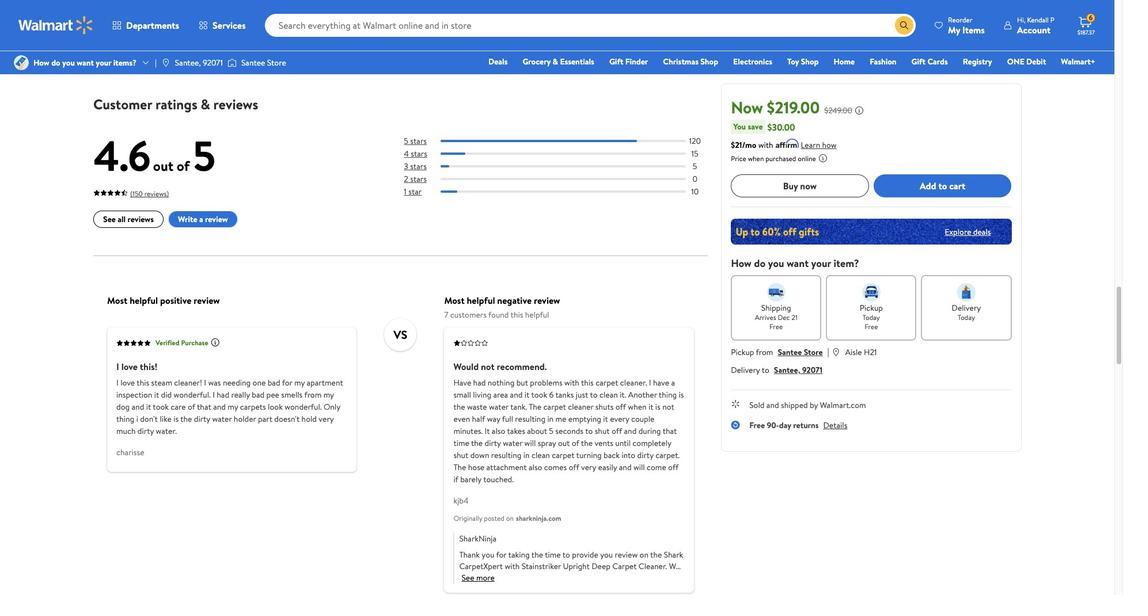 Task type: locate. For each thing, give the bounding box(es) containing it.
shop for christmas shop
[[701, 56, 719, 67]]

0 vertical spatial had
[[473, 377, 486, 389]]

most for most helpful negative review 7 customers found this helpful
[[444, 294, 465, 307]]

1 cleaner from the left
[[162, 10, 193, 22]]

steam
[[151, 377, 172, 389]]

 image
[[14, 55, 29, 70], [228, 57, 237, 69]]

most for most helpful positive review
[[107, 294, 127, 307]]

1 2-day shipping from the left
[[156, 45, 199, 55]]

0 vertical spatial the
[[529, 401, 542, 413]]

rug doctor professional grade pet portable spot carpet cleaner
[[403, 0, 537, 22]]

my up smells
[[294, 377, 305, 389]]

deals
[[489, 56, 508, 67]]

portable left "stain"
[[95, 10, 129, 22]]

1 vertical spatial very
[[581, 462, 596, 473]]

1 rug from the left
[[403, 0, 419, 10]]

6 inside 6 $187.37
[[1090, 13, 1094, 23]]

1 vertical spatial store
[[804, 347, 823, 358]]

0 horizontal spatial wonderful.
[[173, 389, 211, 401]]

is
[[679, 389, 684, 401], [656, 401, 661, 413], [173, 413, 178, 425]]

2-day shipping down '344'
[[405, 45, 448, 55]]

dirty
[[194, 413, 210, 425], [137, 425, 154, 437], [485, 438, 501, 449], [637, 450, 654, 461]]

1 horizontal spatial  image
[[228, 57, 237, 69]]

bissell inside bissell pet stain eraser cordless portable carpet cleaner 3180
[[95, 0, 128, 10]]

reviews right all
[[127, 214, 154, 225]]

helpful down "negative"
[[525, 309, 549, 321]]

 image down walmart image
[[14, 55, 29, 70]]

0 vertical spatial 6
[[1090, 13, 1094, 23]]

want left item?
[[787, 256, 809, 271]]

shop for toy shop
[[802, 56, 819, 67]]

also left comes
[[529, 462, 542, 473]]

doctor inside rug doctor oxy carpet cleaning solution, 64 oz. 58
[[574, 0, 603, 10]]

1 shop from the left
[[701, 56, 719, 67]]

bissell for carpet
[[249, 0, 282, 10]]

you for how do you want your item?
[[769, 256, 785, 271]]

when down another
[[628, 401, 647, 413]]

time inside the would not recommend. have had nothing but problems with this carpet cleaner. i have a small living area and it took 6 tanks just to clean it. another thing is the waste water tank. the carpet cleaner shuts off when it is not even half way full resulting in me emptying it every couple minutes. it also takes about 5 seconds to shut off and during that time the dirty water will spray out of the vents until completely shut down resulting in clean carpet turning back into dirty carpet. the hose attachment also comes off very easily and will come off if barely touched.
[[454, 438, 469, 449]]

santee
[[241, 57, 265, 69], [778, 347, 802, 358]]

5 progress bar from the top
[[441, 191, 686, 193]]

0 horizontal spatial |
[[155, 57, 157, 69]]

thing down have
[[659, 389, 677, 401]]

0 vertical spatial santee,
[[175, 57, 201, 69]]

upright
[[563, 561, 590, 572]]

reviews
[[213, 94, 258, 114], [127, 214, 154, 225]]

bissell powerforce powerbrush pet xl carpet cleaner, 3071
[[249, 0, 380, 22]]

progress bar for 15
[[441, 153, 686, 155]]

1 horizontal spatial out
[[558, 438, 570, 449]]

1
[[404, 186, 407, 198]]

1 most from the left
[[107, 294, 127, 307]]

shuts
[[596, 401, 614, 413]]

$30.00
[[768, 121, 796, 133]]

thing inside the would not recommend. have had nothing but problems with this carpet cleaner. i have a small living area and it took 6 tanks just to clean it. another thing is the waste water tank. the carpet cleaner shuts off when it is not even half way full resulting in me emptying it every couple minutes. it also takes about 5 seconds to shut off and during that time the dirty water will spray out of the vents until completely shut down resulting in clean carpet turning back into dirty carpet. the hose attachment also comes off very easily and will come off if barely touched.
[[659, 389, 677, 401]]

0 vertical spatial on
[[506, 514, 514, 523]]

it down the but
[[525, 389, 530, 401]]

2-day shipping up santee, 92071
[[156, 45, 199, 55]]

and up i
[[131, 401, 144, 413]]

carpet inside sharkninja thank you for taking the time to provide you review on the shark carpetxpert with stainstriker upright deep carpet cleaner. w... see more
[[613, 561, 637, 572]]

hi, kendall p account
[[1018, 15, 1055, 36]]

took down problems
[[531, 389, 547, 401]]

2 bissell from the left
[[249, 0, 282, 10]]

water down takes
[[503, 438, 523, 449]]

during
[[639, 425, 661, 437]]

had up "living"
[[473, 377, 486, 389]]

1 vertical spatial your
[[812, 256, 832, 271]]

the right tank.
[[529, 401, 542, 413]]

waste
[[467, 401, 487, 413]]

2-day shipping up essentials
[[559, 45, 602, 55]]

that inside i love this! i love this steam cleaner! i was needing one bad for my apartment inspection it did wonderful. i had really bad pee smells from my dog and it took care of that and my carpets look wonderful. only thing i don't like is the dirty water holder part doesn't hold very much dirty water.
[[197, 401, 211, 413]]

doctor inside rug doctor professional grade pet portable spot carpet cleaner
[[421, 0, 449, 10]]

0 horizontal spatial clean
[[532, 450, 550, 461]]

all
[[117, 214, 125, 225]]

cleaner left 3180
[[162, 10, 193, 22]]

0 vertical spatial my
[[294, 377, 305, 389]]

0 horizontal spatial out
[[153, 156, 173, 176]]

802
[[286, 27, 298, 37]]

i left have
[[649, 377, 651, 389]]

how for how do you want your item?
[[731, 256, 752, 271]]

1 horizontal spatial took
[[531, 389, 547, 401]]

progress bar
[[441, 140, 686, 142], [441, 153, 686, 155], [441, 165, 686, 168], [441, 178, 686, 180], [441, 191, 686, 193]]

water down area
[[489, 401, 509, 413]]

me
[[556, 413, 567, 425]]

see all reviews link
[[93, 211, 163, 228]]

for inside sharkninja thank you for taking the time to provide you review on the shark carpetxpert with stainstriker upright deep carpet cleaner. w... see more
[[496, 549, 507, 561]]

$21/mo
[[731, 139, 757, 151]]

thank
[[459, 549, 480, 561]]

2 horizontal spatial my
[[323, 389, 334, 401]]

from down apartment
[[304, 389, 321, 401]]

bissell inside bissell powerforce powerbrush pet xl carpet cleaner, 3071
[[249, 0, 282, 10]]

1 horizontal spatial reviews
[[213, 94, 258, 114]]

stars up 4 stars at the top left of page
[[410, 135, 427, 147]]

purchased
[[766, 154, 797, 164]]

1 horizontal spatial shop
[[802, 56, 819, 67]]

gift cards
[[912, 56, 949, 67]]

1 horizontal spatial that
[[663, 425, 677, 437]]

1 vertical spatial with
[[565, 377, 579, 389]]

2 today from the left
[[958, 313, 976, 323]]

0 vertical spatial clean
[[600, 389, 618, 401]]

1 today from the left
[[863, 313, 881, 323]]

down
[[470, 450, 489, 461]]

3
[[404, 161, 408, 172]]

1 vertical spatial 92071
[[803, 365, 823, 376]]

deep
[[592, 561, 611, 572]]

0 horizontal spatial rug
[[403, 0, 419, 10]]

Walmart Site-Wide search field
[[265, 14, 916, 37]]

0 horizontal spatial for
[[282, 377, 292, 389]]

christmas
[[664, 56, 699, 67]]

took up like
[[153, 401, 169, 413]]

1 doctor from the left
[[421, 0, 449, 10]]

not up 'nothing'
[[481, 360, 495, 373]]

portable inside bissell pet stain eraser cordless portable carpet cleaner 3180
[[95, 10, 129, 22]]

1 horizontal spatial &
[[553, 56, 559, 67]]

i inside the would not recommend. have had nothing but problems with this carpet cleaner. i have a small living area and it took 6 tanks just to clean it. another thing is the waste water tank. the carpet cleaner shuts off when it is not even half way full resulting in me emptying it every couple minutes. it also takes about 5 seconds to shut off and during that time the dirty water will spray out of the vents until completely shut down resulting in clean carpet turning back into dirty carpet. the hose attachment also comes off very easily and will come off if barely touched.
[[649, 377, 651, 389]]

0 vertical spatial that
[[197, 401, 211, 413]]

stainstriker
[[522, 561, 561, 572]]

2 doctor from the left
[[574, 0, 603, 10]]

wonderful. down cleaner!
[[173, 389, 211, 401]]

had down was on the left of the page
[[217, 389, 229, 401]]

0 horizontal spatial very
[[319, 413, 334, 425]]

carpet up shuts
[[596, 377, 618, 389]]

1 horizontal spatial doctor
[[574, 0, 603, 10]]

you for sharkninja thank you for taking the time to provide you review on the shark carpetxpert with stainstriker upright deep carpet cleaner. w... see more
[[482, 549, 494, 561]]

that right care
[[197, 401, 211, 413]]

1 vertical spatial for
[[496, 549, 507, 561]]

4 progress bar from the top
[[441, 178, 686, 180]]

0 horizontal spatial how
[[33, 57, 49, 69]]

for left taking
[[496, 549, 507, 561]]

4.6 out of 5
[[93, 127, 215, 184]]

 image for santee store
[[228, 57, 237, 69]]

bissell pet stain eraser cordless portable carpet cleaner 3180
[[95, 0, 230, 22]]

1 horizontal spatial santee,
[[775, 365, 801, 376]]

0 horizontal spatial that
[[197, 401, 211, 413]]

bissell for portable
[[95, 0, 128, 10]]

very inside i love this! i love this steam cleaner! i was needing one bad for my apartment inspection it did wonderful. i had really bad pee smells from my dog and it took care of that and my carpets look wonderful. only thing i don't like is the dirty water holder part doesn't hold very much dirty water.
[[319, 413, 334, 425]]

1 horizontal spatial do
[[755, 256, 766, 271]]

2 product group from the left
[[249, 0, 387, 75]]

2 shop from the left
[[802, 56, 819, 67]]

out inside 4.6 out of 5
[[153, 156, 173, 176]]

stars for 4 stars
[[411, 148, 427, 159]]

very down only at the bottom of page
[[319, 413, 334, 425]]

0 horizontal spatial helpful
[[129, 294, 158, 307]]

1 vertical spatial |
[[828, 346, 830, 358]]

this
[[511, 309, 523, 321], [137, 377, 149, 389], [581, 377, 594, 389]]

1 vertical spatial of
[[188, 401, 195, 413]]

0 horizontal spatial when
[[628, 401, 647, 413]]

items?
[[113, 57, 137, 69]]

0 vertical spatial from
[[757, 347, 774, 358]]

portable inside rug doctor professional grade pet portable spot carpet cleaner
[[419, 10, 453, 22]]

1 horizontal spatial today
[[958, 313, 976, 323]]

oz.
[[607, 10, 618, 22]]

today inside delivery today
[[958, 313, 976, 323]]

intent image for pickup image
[[863, 284, 881, 302]]

reorder
[[949, 15, 973, 24]]

free up "h21"
[[865, 322, 879, 332]]

2 gift from the left
[[912, 56, 926, 67]]

3 stars
[[404, 161, 427, 172]]

0 horizontal spatial &
[[201, 94, 210, 114]]

stars right 4
[[411, 148, 427, 159]]

off
[[616, 401, 626, 413], [612, 425, 622, 437], [569, 462, 579, 473], [668, 462, 679, 473]]

is right like
[[173, 413, 178, 425]]

you
[[62, 57, 75, 69], [769, 256, 785, 271], [482, 549, 494, 561], [600, 549, 613, 561]]

1 vertical spatial water
[[212, 413, 232, 425]]

finder
[[626, 56, 649, 67]]

4 2- from the left
[[559, 45, 565, 55]]

is inside i love this! i love this steam cleaner! i was needing one bad for my apartment inspection it did wonderful. i had really bad pee smells from my dog and it took care of that and my carpets look wonderful. only thing i don't like is the dirty water holder part doesn't hold very much dirty water.
[[173, 413, 178, 425]]

when down $21/mo with
[[749, 154, 764, 164]]

gift left finder
[[610, 56, 624, 67]]

write a review link
[[168, 211, 238, 228]]

shipping down 3071
[[328, 45, 353, 55]]

water left holder
[[212, 413, 232, 425]]

services
[[213, 19, 246, 32]]

3 shipping from the left
[[423, 45, 448, 55]]

like
[[160, 413, 171, 425]]

the down care
[[180, 413, 192, 425]]

walmart image
[[18, 16, 93, 35]]

stars for 5 stars
[[410, 135, 427, 147]]

today for pickup
[[863, 313, 881, 323]]

christmas shop
[[664, 56, 719, 67]]

carpets
[[240, 401, 266, 413]]

of right care
[[188, 401, 195, 413]]

0 vertical spatial your
[[96, 57, 111, 69]]

1 horizontal spatial when
[[749, 154, 764, 164]]

0 vertical spatial will
[[525, 438, 536, 449]]

off down every
[[612, 425, 622, 437]]

did
[[161, 389, 172, 401]]

gift finder
[[610, 56, 649, 67]]

1 horizontal spatial 6
[[1090, 13, 1094, 23]]

stars for 3 stars
[[410, 161, 427, 172]]

shipping up santee, 92071
[[175, 45, 199, 55]]

1 vertical spatial do
[[755, 256, 766, 271]]

shut up vents
[[595, 425, 610, 437]]

the up turning
[[581, 438, 593, 449]]

 image
[[161, 58, 171, 67]]

out up reviews)
[[153, 156, 173, 176]]

recommend.
[[497, 360, 547, 373]]

carpet up comes
[[552, 450, 575, 461]]

2 horizontal spatial this
[[581, 377, 594, 389]]

1 horizontal spatial had
[[473, 377, 486, 389]]

review right the deep
[[615, 549, 638, 561]]

most inside most helpful negative review 7 customers found this helpful
[[444, 294, 465, 307]]

grade
[[502, 0, 527, 10]]

helpful for negative
[[467, 294, 495, 307]]

a right write
[[199, 214, 203, 225]]

2 rug from the left
[[556, 0, 572, 10]]

0 horizontal spatial today
[[863, 313, 881, 323]]

 image left the santee store at the top of page
[[228, 57, 237, 69]]

portable for doctor
[[419, 10, 453, 22]]

0 horizontal spatial thing
[[116, 413, 134, 425]]

save
[[748, 121, 763, 133]]

of down seconds
[[572, 438, 579, 449]]

with inside sharkninja thank you for taking the time to provide you review on the shark carpetxpert with stainstriker upright deep carpet cleaner. w... see more
[[505, 561, 520, 572]]

shipping down '344'
[[423, 45, 448, 55]]

spray
[[538, 438, 556, 449]]

3 product group from the left
[[403, 0, 540, 75]]

santee, down pickup from santee store |
[[775, 365, 801, 376]]

1 vertical spatial santee
[[778, 347, 802, 358]]

1 horizontal spatial wonderful.
[[285, 401, 322, 413]]

that
[[197, 401, 211, 413], [663, 425, 677, 437]]

2 progress bar from the top
[[441, 153, 686, 155]]

0 horizontal spatial  image
[[14, 55, 29, 70]]

this inside the would not recommend. have had nothing but problems with this carpet cleaner. i have a small living area and it took 6 tanks just to clean it. another thing is the waste water tank. the carpet cleaner shuts off when it is not even half way full resulting in me emptying it every couple minutes. it also takes about 5 seconds to shut off and during that time the dirty water will spray out of the vents until completely shut down resulting in clean carpet turning back into dirty carpet. the hose attachment also comes off very easily and will come off if barely touched.
[[581, 377, 594, 389]]

0 horizontal spatial 6
[[549, 389, 554, 401]]

1 product group from the left
[[95, 0, 233, 75]]

1 horizontal spatial how
[[731, 256, 752, 271]]

do for how do you want your items?
[[51, 57, 60, 69]]

with inside the would not recommend. have had nothing but problems with this carpet cleaner. i have a small living area and it took 6 tanks just to clean it. another thing is the waste water tank. the carpet cleaner shuts off when it is not even half way full resulting in me emptying it every couple minutes. it also takes about 5 seconds to shut off and during that time the dirty water will spray out of the vents until completely shut down resulting in clean carpet turning back into dirty carpet. the hose attachment also comes off very easily and will come off if barely touched.
[[565, 377, 579, 389]]

the up if
[[454, 462, 466, 473]]

today down intent image for delivery
[[958, 313, 976, 323]]

1 horizontal spatial time
[[545, 549, 561, 561]]

pet inside bissell pet stain eraser cordless portable carpet cleaner 3180
[[130, 0, 144, 10]]

toy
[[788, 56, 800, 67]]

customers
[[450, 309, 487, 321]]

charisse
[[116, 447, 144, 458]]

gift
[[610, 56, 624, 67], [912, 56, 926, 67]]

1 vertical spatial out
[[558, 438, 570, 449]]

time down minutes.
[[454, 438, 469, 449]]

2 portable from the left
[[419, 10, 453, 22]]

love
[[121, 360, 137, 373], [120, 377, 135, 389]]

stars
[[410, 135, 427, 147], [411, 148, 427, 159], [410, 161, 427, 172], [410, 173, 427, 185]]

0 vertical spatial with
[[759, 139, 774, 151]]

1 horizontal spatial shut
[[595, 425, 610, 437]]

free 90-day returns details
[[750, 420, 848, 432]]

&
[[553, 56, 559, 67], [201, 94, 210, 114]]

0 vertical spatial of
[[177, 156, 189, 176]]

to left provide
[[563, 549, 570, 561]]

0 horizontal spatial from
[[304, 389, 321, 401]]

0 horizontal spatial this
[[137, 377, 149, 389]]

pickup today free
[[860, 303, 884, 332]]

to inside button
[[939, 180, 948, 192]]

1 vertical spatial also
[[529, 462, 542, 473]]

1 horizontal spatial cleaner
[[505, 10, 537, 22]]

bissell up departments dropdown button at the left of the page
[[95, 0, 128, 10]]

clean down spray on the left bottom of the page
[[532, 450, 550, 461]]

electronics link
[[729, 55, 778, 68]]

customer ratings & reviews
[[93, 94, 258, 114]]

to down emptying
[[585, 425, 593, 437]]

0 vertical spatial water
[[489, 401, 509, 413]]

buy now
[[784, 180, 817, 192]]

resulting up attachment
[[491, 450, 522, 461]]

rug inside rug doctor oxy carpet cleaning solution, 64 oz. 58
[[556, 0, 572, 10]]

doesn't
[[274, 413, 300, 425]]

now
[[731, 96, 764, 119]]

the up down at the bottom left
[[471, 438, 483, 449]]

1 vertical spatial in
[[524, 450, 530, 461]]

with up tanks
[[565, 377, 579, 389]]

carpet right spot
[[475, 10, 503, 22]]

3 progress bar from the top
[[441, 165, 686, 168]]

thing left i
[[116, 413, 134, 425]]

dirty right like
[[194, 413, 210, 425]]

love up inspection
[[120, 377, 135, 389]]

will down about
[[525, 438, 536, 449]]

you save $30.00
[[734, 121, 796, 133]]

cleaner right "professional"
[[505, 10, 537, 22]]

delivery up items?
[[125, 45, 150, 55]]

1 vertical spatial want
[[787, 256, 809, 271]]

pickup inside pickup from santee store |
[[731, 347, 755, 358]]

1 horizontal spatial the
[[529, 401, 542, 413]]

& right ratings
[[201, 94, 210, 114]]

water
[[489, 401, 509, 413], [212, 413, 232, 425], [503, 438, 523, 449]]

rug doctor oxy carpet cleaning solution, 64 oz. 58
[[556, 0, 689, 37]]

the right taking
[[532, 549, 543, 561]]

in
[[547, 413, 554, 425], [524, 450, 530, 461]]

1 progress bar from the top
[[441, 140, 686, 142]]

6 down problems
[[549, 389, 554, 401]]

1 horizontal spatial your
[[812, 256, 832, 271]]

pet left spot
[[403, 10, 416, 22]]

way
[[487, 413, 500, 425]]

santee, 92071 button
[[775, 365, 823, 376]]

0 vertical spatial in
[[547, 413, 554, 425]]

tank.
[[510, 401, 527, 413]]

1 bissell from the left
[[95, 0, 128, 10]]

0 horizontal spatial the
[[454, 462, 466, 473]]

2 most from the left
[[444, 294, 465, 307]]

1 vertical spatial &
[[201, 94, 210, 114]]

want left items?
[[77, 57, 94, 69]]

of inside i love this! i love this steam cleaner! i was needing one bad for my apartment inspection it did wonderful. i had really bad pee smells from my dog and it took care of that and my carpets look wonderful. only thing i don't like is the dirty water holder part doesn't hold very much dirty water.
[[188, 401, 195, 413]]

1 vertical spatial from
[[304, 389, 321, 401]]

pet inside rug doctor professional grade pet portable spot carpet cleaner
[[403, 10, 416, 22]]

1 horizontal spatial also
[[529, 462, 542, 473]]

took inside i love this! i love this steam cleaner! i was needing one bad for my apartment inspection it did wonderful. i had really bad pee smells from my dog and it took care of that and my carpets look wonderful. only thing i don't like is the dirty water holder part doesn't hold very much dirty water.
[[153, 401, 169, 413]]

when
[[749, 154, 764, 164], [628, 401, 647, 413]]

0 horizontal spatial time
[[454, 438, 469, 449]]

reviews down the santee store at the top of page
[[213, 94, 258, 114]]

0 vertical spatial for
[[282, 377, 292, 389]]

for up smells
[[282, 377, 292, 389]]

legal information image
[[819, 154, 828, 163]]

1 vertical spatial 6
[[549, 389, 554, 401]]

you down walmart image
[[62, 57, 75, 69]]

your
[[96, 57, 111, 69], [812, 256, 832, 271]]

1 horizontal spatial a
[[671, 377, 675, 389]]

learn more about strikethrough prices image
[[855, 106, 865, 115]]

today inside pickup today free
[[863, 313, 881, 323]]

stars right 2
[[410, 173, 427, 185]]

another
[[628, 389, 657, 401]]

2-day shipping
[[156, 45, 199, 55], [310, 45, 353, 55], [405, 45, 448, 55], [559, 45, 602, 55]]

rug inside rug doctor professional grade pet portable spot carpet cleaner
[[403, 0, 419, 10]]

not down have
[[663, 401, 674, 413]]

took
[[531, 389, 547, 401], [153, 401, 169, 413]]

you for how do you want your items?
[[62, 57, 75, 69]]

helpful for positive
[[129, 294, 158, 307]]

very
[[319, 413, 334, 425], [581, 462, 596, 473]]

1 portable from the left
[[95, 10, 129, 22]]

1 vertical spatial will
[[634, 462, 645, 473]]

details
[[824, 420, 848, 432]]

1 shipping from the left
[[175, 45, 199, 55]]

1 horizontal spatial gift
[[912, 56, 926, 67]]

most
[[107, 294, 127, 307], [444, 294, 465, 307]]

intent image for shipping image
[[768, 284, 786, 302]]

doctor up '344'
[[421, 0, 449, 10]]

departments
[[126, 19, 179, 32]]

0 vertical spatial took
[[531, 389, 547, 401]]

4 product group from the left
[[556, 0, 694, 75]]

1 vertical spatial see
[[462, 572, 474, 584]]

resulting up about
[[515, 413, 546, 425]]

sold and shipped by walmart.com
[[750, 400, 867, 412]]

1 gift from the left
[[610, 56, 624, 67]]

3 2- from the left
[[405, 45, 411, 55]]

1 vertical spatial resulting
[[491, 450, 522, 461]]

the inside i love this! i love this steam cleaner! i was needing one bad for my apartment inspection it did wonderful. i had really bad pee smells from my dog and it took care of that and my carpets look wonderful. only thing i don't like is the dirty water holder part doesn't hold very much dirty water.
[[180, 413, 192, 425]]

1 vertical spatial took
[[153, 401, 169, 413]]

your for item?
[[812, 256, 832, 271]]

intent image for delivery image
[[958, 284, 976, 302]]

|
[[155, 57, 157, 69], [828, 346, 830, 358]]

store up santee, 92071 button
[[804, 347, 823, 358]]

2 horizontal spatial is
[[679, 389, 684, 401]]

had inside the would not recommend. have had nothing but problems with this carpet cleaner. i have a small living area and it took 6 tanks just to clean it. another thing is the waste water tank. the carpet cleaner shuts off when it is not even half way full resulting in me emptying it every couple minutes. it also takes about 5 seconds to shut off and during that time the dirty water will spray out of the vents until completely shut down resulting in clean carpet turning back into dirty carpet. the hose attachment also comes off very easily and will come off if barely touched.
[[473, 377, 486, 389]]

product group
[[95, 0, 233, 75], [249, 0, 387, 75], [403, 0, 540, 75], [556, 0, 694, 75]]

of up write
[[177, 156, 189, 176]]

0 vertical spatial shut
[[595, 425, 610, 437]]

2 cleaner from the left
[[505, 10, 537, 22]]

1 horizontal spatial with
[[565, 377, 579, 389]]

review inside sharkninja thank you for taking the time to provide you review on the shark carpetxpert with stainstriker upright deep carpet cleaner. w... see more
[[615, 549, 638, 561]]

review right "negative"
[[534, 294, 560, 307]]

pickup up the santee store at the top of page
[[251, 45, 271, 55]]

it left did
[[154, 389, 159, 401]]



Task type: vqa. For each thing, say whether or not it's contained in the screenshot.
top clean
yes



Task type: describe. For each thing, give the bounding box(es) containing it.
product group containing bissell powerforce powerbrush pet xl carpet cleaner, 3071
[[249, 0, 387, 75]]

pickup up items?
[[98, 45, 118, 55]]

and up tank.
[[510, 389, 523, 401]]

cleaner,
[[307, 10, 340, 22]]

grocery
[[523, 56, 551, 67]]

5 inside the would not recommend. have had nothing but problems with this carpet cleaner. i have a small living area and it took 6 tanks just to clean it. another thing is the waste water tank. the carpet cleaner shuts off when it is not even half way full resulting in me emptying it every couple minutes. it also takes about 5 seconds to shut off and during that time the dirty water will spray out of the vents until completely shut down resulting in clean carpet turning back into dirty carpet. the hose attachment also comes off very easily and will come off if barely touched.
[[549, 425, 554, 437]]

about
[[527, 425, 547, 437]]

portable for pet
[[95, 10, 129, 22]]

product group containing bissell pet stain eraser cordless portable carpet cleaner 3180
[[95, 0, 233, 75]]

you right provide
[[600, 549, 613, 561]]

progress bar for 10
[[441, 191, 686, 193]]

posted
[[484, 514, 505, 523]]

learn how
[[801, 139, 837, 151]]

review right positive
[[194, 294, 220, 307]]

of inside 4.6 out of 5
[[177, 156, 189, 176]]

doctor for portable
[[421, 0, 449, 10]]

explore
[[945, 226, 972, 238]]

walmart+ link
[[1057, 55, 1101, 68]]

off up every
[[616, 401, 626, 413]]

stars for 2 stars
[[410, 173, 427, 185]]

living
[[473, 389, 491, 401]]

problems
[[530, 377, 563, 389]]

1 horizontal spatial |
[[828, 346, 830, 358]]

i left this!
[[116, 360, 119, 373]]

6 inside the would not recommend. have had nothing but problems with this carpet cleaner. i have a small living area and it took 6 tanks just to clean it. another thing is the waste water tank. the carpet cleaner shuts off when it is not even half way full resulting in me emptying it every couple minutes. it also takes about 5 seconds to shut off and during that time the dirty water will spray out of the vents until completely shut down resulting in clean carpet turning back into dirty carpet. the hose attachment also comes off very easily and will come off if barely touched.
[[549, 389, 554, 401]]

delivery down 802
[[278, 45, 303, 55]]

santee inside pickup from santee store |
[[778, 347, 802, 358]]

and right sold
[[767, 400, 780, 412]]

takes
[[507, 425, 525, 437]]

1 star
[[404, 186, 422, 198]]

2
[[404, 173, 408, 185]]

now $219.00
[[731, 96, 820, 119]]

progress bar for 120
[[441, 140, 686, 142]]

pet inside bissell powerforce powerbrush pet xl carpet cleaner, 3071
[[249, 10, 263, 22]]

cleaner
[[568, 401, 594, 413]]

on inside sharkninja thank you for taking the time to provide you review on the shark carpetxpert with stainstriker upright deep carpet cleaner. w... see more
[[640, 549, 649, 561]]

search icon image
[[900, 21, 910, 30]]

when inside the would not recommend. have had nothing but problems with this carpet cleaner. i have a small living area and it took 6 tanks just to clean it. another thing is the waste water tank. the carpet cleaner shuts off when it is not even half way full resulting in me emptying it every couple minutes. it also takes about 5 seconds to shut off and during that time the dirty water will spray out of the vents until completely shut down resulting in clean carpet turning back into dirty carpet. the hose attachment also comes off very easily and will come off if barely touched.
[[628, 401, 647, 413]]

more
[[476, 572, 495, 584]]

1 vertical spatial love
[[120, 377, 135, 389]]

learn how button
[[801, 139, 837, 152]]

home link
[[829, 55, 861, 68]]

one
[[252, 377, 266, 389]]

cleaner inside bissell pet stain eraser cordless portable carpet cleaner 3180
[[162, 10, 193, 22]]

2 vertical spatial carpet
[[552, 450, 575, 461]]

item?
[[834, 256, 860, 271]]

services button
[[189, 12, 256, 39]]

delivery down intent image for delivery
[[952, 303, 982, 314]]

progress bar for 0
[[441, 178, 686, 180]]

carpet inside rug doctor oxy carpet cleaning solution, 64 oz. 58
[[624, 0, 652, 10]]

dirty down it
[[485, 438, 501, 449]]

arrives
[[755, 313, 777, 323]]

0 vertical spatial reviews
[[213, 94, 258, 114]]

hi,
[[1018, 15, 1026, 24]]

1 vertical spatial not
[[663, 401, 674, 413]]

attachment
[[486, 462, 527, 473]]

0 vertical spatial resulting
[[515, 413, 546, 425]]

1 vertical spatial my
[[323, 389, 334, 401]]

hose
[[468, 462, 485, 473]]

add to cart button
[[874, 175, 1012, 198]]

stain
[[146, 0, 166, 10]]

cleaning
[[654, 0, 689, 10]]

0 vertical spatial is
[[679, 389, 684, 401]]

dirty down completely
[[637, 450, 654, 461]]

1 horizontal spatial bad
[[268, 377, 280, 389]]

1 2- from the left
[[156, 45, 163, 55]]

out inside the would not recommend. have had nothing but problems with this carpet cleaner. i have a small living area and it took 6 tanks just to clean it. another thing is the waste water tank. the carpet cleaner shuts off when it is not even half way full resulting in me emptying it every couple minutes. it also takes about 5 seconds to shut off and during that time the dirty water will spray out of the vents until completely shut down resulting in clean carpet turning back into dirty carpet. the hose attachment also comes off very easily and will come off if barely touched.
[[558, 438, 570, 449]]

want for item?
[[787, 256, 809, 271]]

cleaner!
[[174, 377, 202, 389]]

1 vertical spatial the
[[454, 462, 466, 473]]

tanks
[[556, 389, 574, 401]]

0 horizontal spatial 92071
[[203, 57, 223, 69]]

this inside most helpful negative review 7 customers found this helpful
[[511, 309, 523, 321]]

carpet.
[[656, 450, 680, 461]]

shipping
[[762, 303, 792, 314]]

your for items?
[[96, 57, 111, 69]]

walmart+
[[1062, 56, 1096, 67]]

0 vertical spatial when
[[749, 154, 764, 164]]

see more button
[[462, 572, 495, 584]]

touched.
[[483, 474, 514, 485]]

carpetxpert
[[459, 561, 503, 572]]

price
[[731, 154, 747, 164]]

and up until
[[624, 425, 637, 437]]

1 horizontal spatial my
[[294, 377, 305, 389]]

0
[[693, 173, 698, 185]]

provide
[[572, 549, 598, 561]]

0 vertical spatial not
[[481, 360, 495, 373]]

product group containing rug doctor oxy carpet cleaning solution, 64 oz.
[[556, 0, 694, 75]]

0 vertical spatial |
[[155, 57, 157, 69]]

it up don't
[[146, 401, 151, 413]]

now
[[801, 180, 817, 192]]

from inside i love this! i love this steam cleaner! i was needing one bad for my apartment inspection it did wonderful. i had really bad pee smells from my dog and it took care of that and my carpets look wonderful. only thing i don't like is the dirty water holder part doesn't hold very much dirty water.
[[304, 389, 321, 401]]

cleaner.
[[620, 377, 647, 389]]

would
[[454, 360, 479, 373]]

see all reviews
[[103, 214, 154, 225]]

very inside the would not recommend. have had nothing but problems with this carpet cleaner. i have a small living area and it took 6 tanks just to clean it. another thing is the waste water tank. the carpet cleaner shuts off when it is not even half way full resulting in me emptying it every couple minutes. it also takes about 5 seconds to shut off and during that time the dirty water will spray out of the vents until completely shut down resulting in clean carpet turning back into dirty carpet. the hose attachment also comes off very easily and will come off if barely touched.
[[581, 462, 596, 473]]

0 vertical spatial carpet
[[596, 377, 618, 389]]

today for delivery
[[958, 313, 976, 323]]

buy now button
[[731, 175, 870, 198]]

to inside sharkninja thank you for taking the time to provide you review on the shark carpetxpert with stainstriker upright deep carpet cleaner. w... see more
[[563, 549, 570, 561]]

1 horizontal spatial will
[[634, 462, 645, 473]]

reviews)
[[144, 189, 169, 199]]

shipped
[[782, 400, 808, 412]]

negative
[[497, 294, 532, 307]]

off down carpet.
[[668, 462, 679, 473]]

21
[[792, 313, 798, 323]]

easily
[[598, 462, 617, 473]]

had inside i love this! i love this steam cleaner! i was needing one bad for my apartment inspection it did wonderful. i had really bad pee smells from my dog and it took care of that and my carpets look wonderful. only thing i don't like is the dirty water holder part doesn't hold very much dirty water.
[[217, 389, 229, 401]]

store inside pickup from santee store |
[[804, 347, 823, 358]]

vents
[[595, 438, 613, 449]]

64
[[594, 10, 605, 22]]

area
[[493, 389, 508, 401]]

how for how do you want your items?
[[33, 57, 49, 69]]

it down shuts
[[603, 413, 608, 425]]

from inside pickup from santee store |
[[757, 347, 774, 358]]

shark
[[664, 549, 683, 561]]

smells
[[281, 389, 302, 401]]

much
[[116, 425, 135, 437]]

the up even
[[454, 401, 465, 413]]

carpet inside bissell pet stain eraser cordless portable carpet cleaner 3180
[[132, 10, 159, 22]]

Search search field
[[265, 14, 916, 37]]

thing inside i love this! i love this steam cleaner! i was needing one bad for my apartment inspection it did wonderful. i had really bad pee smells from my dog and it took care of that and my carpets look wonderful. only thing i don't like is the dirty water holder part doesn't hold very much dirty water.
[[116, 413, 134, 425]]

product group containing rug doctor professional grade pet portable spot carpet cleaner
[[403, 0, 540, 75]]

1 horizontal spatial clean
[[600, 389, 618, 401]]

essentials
[[560, 56, 595, 67]]

carpet inside bissell powerforce powerbrush pet xl carpet cleaner, 3071
[[277, 10, 305, 22]]

gift for gift cards
[[912, 56, 926, 67]]

344
[[440, 27, 452, 37]]

delivery to santee, 92071
[[731, 365, 823, 376]]

1 vertical spatial is
[[656, 401, 661, 413]]

purchase
[[181, 338, 208, 348]]

delivery up sold
[[731, 365, 761, 376]]

2 shipping from the left
[[328, 45, 353, 55]]

one
[[1008, 56, 1025, 67]]

took inside the would not recommend. have had nothing but problems with this carpet cleaner. i have a small living area and it took 6 tanks just to clean it. another thing is the waste water tank. the carpet cleaner shuts off when it is not even half way full resulting in me emptying it every couple minutes. it also takes about 5 seconds to shut off and during that time the dirty water will spray out of the vents until completely shut down resulting in clean carpet turning back into dirty carpet. the hose attachment also comes off very easily and will come off if barely touched.
[[531, 389, 547, 401]]

1 vertical spatial carpet
[[544, 401, 566, 413]]

doctor for solution,
[[574, 0, 603, 10]]

most helpful negative review 7 customers found this helpful
[[444, 294, 560, 321]]

part
[[258, 413, 272, 425]]

4 shipping from the left
[[577, 45, 602, 55]]

4 2-day shipping from the left
[[559, 45, 602, 55]]

1 vertical spatial wonderful.
[[285, 401, 322, 413]]

0 horizontal spatial free
[[750, 420, 765, 432]]

and down was on the left of the page
[[213, 401, 226, 413]]

a inside the would not recommend. have had nothing but problems with this carpet cleaner. i have a small living area and it took 6 tanks just to clean it. another thing is the waste water tank. the carpet cleaner shuts off when it is not even half way full resulting in me emptying it every couple minutes. it also takes about 5 seconds to shut off and during that time the dirty water will spray out of the vents until completely shut down resulting in clean carpet turning back into dirty carpet. the hose attachment also comes off very easily and will come off if barely touched.
[[671, 377, 675, 389]]

but
[[517, 377, 528, 389]]

do for how do you want your item?
[[755, 256, 766, 271]]

see inside sharkninja thank you for taking the time to provide you review on the shark carpetxpert with stainstriker upright deep carpet cleaner. w... see more
[[462, 572, 474, 584]]

to down pickup from santee store |
[[762, 365, 770, 376]]

3 2-day shipping from the left
[[405, 45, 448, 55]]

rug for rug doctor professional grade pet portable spot carpet cleaner
[[403, 0, 419, 10]]

it
[[485, 425, 490, 437]]

progress bar for 5
[[441, 165, 686, 168]]

2 2- from the left
[[310, 45, 316, 55]]

powerforce
[[284, 0, 330, 10]]

carpet inside rug doctor professional grade pet portable spot carpet cleaner
[[475, 10, 503, 22]]

0 horizontal spatial store
[[267, 57, 286, 69]]

the left shark
[[650, 549, 662, 561]]

holder
[[234, 413, 256, 425]]

cart
[[950, 180, 966, 192]]

0 vertical spatial also
[[492, 425, 505, 437]]

how do you want your items?
[[33, 57, 137, 69]]

free inside shipping arrives dec 21 free
[[770, 322, 783, 332]]

0 vertical spatial santee
[[241, 57, 265, 69]]

affirm image
[[776, 139, 799, 148]]

2 horizontal spatial helpful
[[525, 309, 549, 321]]

i up inspection
[[116, 377, 118, 389]]

 image for how do you want your items?
[[14, 55, 29, 70]]

pickup down "intent image for pickup"
[[860, 303, 884, 314]]

to right just
[[590, 389, 598, 401]]

cleaner inside rug doctor professional grade pet portable spot carpet cleaner
[[505, 10, 537, 22]]

0 vertical spatial love
[[121, 360, 137, 373]]

1 horizontal spatial 92071
[[803, 365, 823, 376]]

kjb4
[[454, 495, 469, 507]]

0 horizontal spatial bad
[[252, 389, 264, 401]]

review right write
[[205, 214, 228, 225]]

would not recommend. have had nothing but problems with this carpet cleaner. i have a small living area and it took 6 tanks just to clean it. another thing is the waste water tank. the carpet cleaner shuts off when it is not even half way full resulting in me emptying it every couple minutes. it also takes about 5 seconds to shut off and during that time the dirty water will spray out of the vents until completely shut down resulting in clean carpet turning back into dirty carpet. the hose attachment also comes off very easily and will come off if barely touched.
[[454, 360, 684, 485]]

1 vertical spatial clean
[[532, 450, 550, 461]]

verified purchase
[[155, 338, 208, 348]]

customer
[[93, 94, 152, 114]]

it up couple
[[649, 401, 654, 413]]

2 vertical spatial water
[[503, 438, 523, 449]]

of inside the would not recommend. have had nothing but problems with this carpet cleaner. i have a small living area and it took 6 tanks just to clean it. another thing is the waste water tank. the carpet cleaner shuts off when it is not even half way full resulting in me emptying it every couple minutes. it also takes about 5 seconds to shut off and during that time the dirty water will spray out of the vents until completely shut down resulting in clean carpet turning back into dirty carpet. the hose attachment also comes off very easily and will come off if barely touched.
[[572, 438, 579, 449]]

0 horizontal spatial on
[[506, 514, 514, 523]]

dirty down don't
[[137, 425, 154, 437]]

emptying
[[568, 413, 601, 425]]

0 vertical spatial a
[[199, 214, 203, 225]]

how do you want your item?
[[731, 256, 860, 271]]

price when purchased online
[[731, 154, 817, 164]]

verified purchase information image
[[210, 338, 220, 347]]

967
[[132, 27, 143, 37]]

just
[[576, 389, 588, 401]]

want for items?
[[77, 57, 94, 69]]

and down into
[[619, 462, 632, 473]]

sharkninja thank you for taking the time to provide you review on the shark carpetxpert with stainstriker upright deep carpet cleaner. w... see more
[[459, 533, 683, 584]]

i left was on the left of the page
[[204, 377, 206, 389]]

really
[[231, 389, 250, 401]]

2 horizontal spatial with
[[759, 139, 774, 151]]

santee store
[[241, 57, 286, 69]]

water inside i love this! i love this steam cleaner! i was needing one bad for my apartment inspection it did wonderful. i had really bad pee smells from my dog and it took care of that and my carpets look wonderful. only thing i don't like is the dirty water holder part doesn't hold very much dirty water.
[[212, 413, 232, 425]]

0 horizontal spatial will
[[525, 438, 536, 449]]

i love this! i love this steam cleaner! i was needing one bad for my apartment inspection it did wonderful. i had really bad pee smells from my dog and it took care of that and my carpets look wonderful. only thing i don't like is the dirty water holder part doesn't hold very much dirty water.
[[116, 360, 343, 437]]

shipping arrives dec 21 free
[[755, 303, 798, 332]]

gift for gift finder
[[610, 56, 624, 67]]

0 horizontal spatial shut
[[454, 450, 468, 461]]

off right comes
[[569, 462, 579, 473]]

3180
[[195, 10, 214, 22]]

time inside sharkninja thank you for taking the time to provide you review on the shark carpetxpert with stainstriker upright deep carpet cleaner. w... see more
[[545, 549, 561, 561]]

buy
[[784, 180, 799, 192]]

into
[[622, 450, 636, 461]]

one debit
[[1008, 56, 1047, 67]]

apartment
[[307, 377, 343, 389]]

0 horizontal spatial reviews
[[127, 214, 154, 225]]

1 vertical spatial santee,
[[775, 365, 801, 376]]

my
[[949, 23, 961, 36]]

for inside i love this! i love this steam cleaner! i was needing one bad for my apartment inspection it did wonderful. i had really bad pee smells from my dog and it took care of that and my carpets look wonderful. only thing i don't like is the dirty water holder part doesn't hold very much dirty water.
[[282, 377, 292, 389]]

that inside the would not recommend. have had nothing but problems with this carpet cleaner. i have a small living area and it took 6 tanks just to clean it. another thing is the waste water tank. the carpet cleaner shuts off when it is not even half way full resulting in me emptying it every couple minutes. it also takes about 5 seconds to shut off and during that time the dirty water will spray out of the vents until completely shut down resulting in clean carpet turning back into dirty carpet. the hose attachment also comes off very easily and will come off if barely touched.
[[663, 425, 677, 437]]

2 2-day shipping from the left
[[310, 45, 353, 55]]

up to sixty percent off deals. shop now. image
[[731, 219, 1012, 245]]

review inside most helpful negative review 7 customers found this helpful
[[534, 294, 560, 307]]

rug for rug doctor oxy carpet cleaning solution, 64 oz. 58
[[556, 0, 572, 10]]

come
[[647, 462, 666, 473]]

i down was on the left of the page
[[212, 389, 215, 401]]

$249.00
[[825, 105, 853, 116]]

0 vertical spatial see
[[103, 214, 116, 225]]

free inside pickup today free
[[865, 322, 879, 332]]

2 vertical spatial my
[[228, 401, 238, 413]]

this inside i love this! i love this steam cleaner! i was needing one bad for my apartment inspection it did wonderful. i had really bad pee smells from my dog and it took care of that and my carpets look wonderful. only thing i don't like is the dirty water holder part doesn't hold very much dirty water.
[[137, 377, 149, 389]]

nothing
[[488, 377, 515, 389]]



